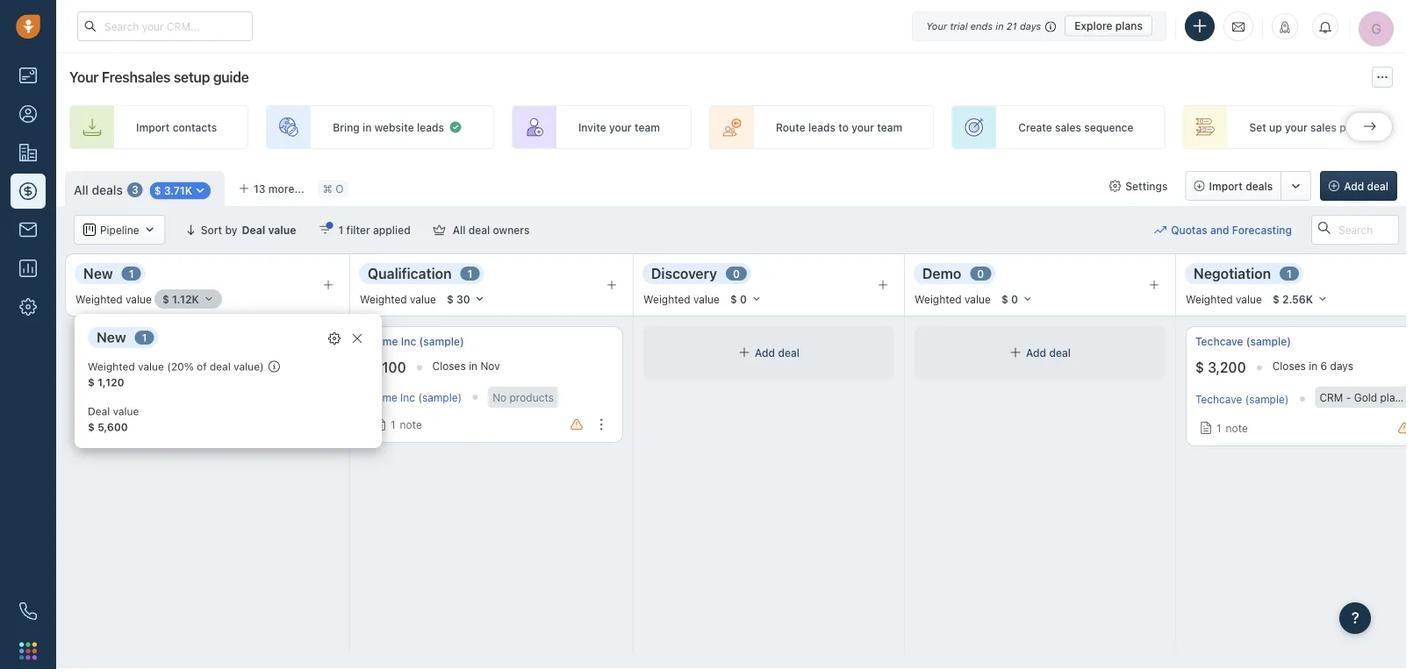 Task type: locate. For each thing, give the bounding box(es) containing it.
1 vertical spatial techcave
[[1196, 393, 1243, 406]]

1 horizontal spatial deal
[[242, 224, 265, 236]]

1 vertical spatial acme inc (sample) link
[[370, 392, 462, 404]]

o
[[335, 183, 344, 195]]

2 crm from the left
[[1320, 392, 1344, 404]]

1 vertical spatial techcave (sample) link
[[1196, 393, 1289, 406]]

products
[[510, 392, 554, 404]]

widgetz.io up $ 5,600
[[84, 336, 139, 348]]

2 acme inc (sample) from the top
[[370, 392, 462, 404]]

deal inside button
[[1367, 180, 1389, 192]]

website
[[375, 121, 414, 133]]

$ 2.56k
[[1273, 293, 1313, 306]]

$ 0 button
[[722, 290, 770, 309], [994, 290, 1041, 309]]

techcave down $ 3,200
[[1196, 393, 1243, 406]]

2 techcave from the top
[[1196, 393, 1243, 406]]

crm - gold plan m
[[1320, 392, 1407, 404]]

closes for $ 3,200
[[1273, 360, 1306, 373]]

owners
[[493, 224, 530, 236]]

deal value $ 5,600
[[88, 406, 139, 434]]

all deal owners button
[[422, 215, 541, 245]]

1 - from the left
[[241, 392, 246, 404]]

container_wx8msf4aqz5i3rn1 image for add deal
[[738, 347, 751, 359]]

your
[[609, 121, 632, 133], [852, 121, 874, 133], [1285, 121, 1308, 133]]

weighted value down negotiation
[[1186, 293, 1262, 305]]

3 weighted value from the left
[[644, 293, 720, 305]]

- down "closes in 6 days" at the bottom of the page
[[1347, 392, 1351, 404]]

1 horizontal spatial your
[[852, 121, 874, 133]]

in left 6
[[1309, 360, 1318, 373]]

5,600
[[97, 360, 135, 376], [98, 421, 128, 434]]

crm
[[215, 392, 238, 404], [1320, 392, 1344, 404]]

1 horizontal spatial add
[[1026, 347, 1047, 359]]

$ 1,120
[[88, 377, 124, 389]]

weighted down discovery
[[644, 293, 691, 305]]

⌘ o
[[323, 183, 344, 195]]

3 inside all deals 3
[[132, 184, 138, 196]]

$ 30 button
[[439, 290, 493, 309]]

0 vertical spatial widgetz.io (sample)
[[84, 336, 187, 348]]

techcave (sample) link down 3,200
[[1196, 393, 1289, 406]]

0 horizontal spatial note
[[115, 422, 137, 435]]

1 vertical spatial new
[[97, 329, 126, 346]]

deal right 'by'
[[242, 224, 265, 236]]

2 $ 0 from the left
[[1002, 293, 1018, 306]]

1 note down 3,200
[[1217, 422, 1248, 435]]

1 vertical spatial acme inc (sample)
[[370, 392, 462, 404]]

acme inc (sample) up 100
[[370, 336, 464, 348]]

1 note down 1,120 on the left
[[105, 422, 137, 435]]

new
[[83, 265, 113, 282], [97, 329, 126, 346]]

quotas
[[1171, 224, 1208, 236]]

1 horizontal spatial -
[[1347, 392, 1351, 404]]

import
[[136, 121, 170, 133], [1209, 180, 1243, 192]]

1 $ 0 from the left
[[730, 293, 747, 306]]

0 vertical spatial techcave (sample) link
[[1196, 335, 1291, 350]]

weighted value down "qualification"
[[360, 293, 436, 305]]

techcave (sample) link
[[1196, 335, 1291, 350], [1196, 393, 1289, 406]]

days right 6
[[1331, 360, 1354, 373]]

inc up 100
[[401, 336, 416, 348]]

0 vertical spatial 3
[[132, 184, 138, 196]]

new dialog
[[75, 314, 382, 449]]

trial
[[950, 20, 968, 32]]

container_wx8msf4aqz5i3rn1 image for 1
[[89, 422, 101, 435]]

1 weighted value from the left
[[76, 293, 152, 305]]

closes left nov
[[433, 360, 466, 373]]

0 vertical spatial your
[[926, 20, 948, 32]]

1 down 100
[[391, 419, 396, 431]]

1 left filter
[[338, 224, 344, 236]]

in left 21
[[996, 20, 1004, 32]]

2 horizontal spatial closes
[[1273, 360, 1306, 373]]

all inside the all deal owners button
[[453, 224, 466, 236]]

deals up pipeline
[[92, 183, 123, 197]]

2 closes from the left
[[433, 360, 466, 373]]

0 horizontal spatial days
[[219, 360, 242, 373]]

0 horizontal spatial $ 0 button
[[722, 290, 770, 309]]

weighted down demo
[[915, 293, 962, 305]]

0 horizontal spatial your
[[69, 69, 99, 86]]

1 widgetz.io from the top
[[84, 336, 139, 348]]

0 horizontal spatial all
[[74, 183, 89, 197]]

deal down $ 1,120
[[88, 406, 110, 418]]

(sample)
[[142, 336, 187, 348], [419, 336, 464, 348], [1246, 336, 1291, 348], [418, 392, 462, 404], [342, 392, 386, 404], [140, 393, 184, 406], [1246, 393, 1289, 406]]

weighted value (20% of deal value)
[[88, 361, 264, 373]]

1 horizontal spatial sales
[[1311, 121, 1337, 133]]

in left nov
[[469, 360, 478, 373]]

weighted for discovery
[[644, 293, 691, 305]]

0 horizontal spatial add deal
[[755, 347, 800, 359]]

1 vertical spatial inc
[[400, 392, 415, 404]]

0 vertical spatial techcave (sample)
[[1196, 336, 1291, 348]]

all
[[74, 183, 89, 197], [453, 224, 466, 236]]

0
[[733, 268, 740, 280], [977, 268, 984, 280], [740, 293, 747, 306], [1011, 293, 1018, 306]]

deals for all
[[92, 183, 123, 197]]

ends
[[971, 20, 993, 32]]

3
[[132, 184, 138, 196], [209, 360, 216, 373]]

0 vertical spatial acme inc (sample)
[[370, 336, 464, 348]]

0 horizontal spatial closes
[[161, 360, 195, 373]]

weighted
[[76, 293, 123, 305], [360, 293, 407, 305], [644, 293, 691, 305], [915, 293, 962, 305], [1186, 293, 1233, 305], [88, 361, 135, 373]]

2 horizontal spatial your
[[1285, 121, 1308, 133]]

import inside import deals button
[[1209, 180, 1243, 192]]

0 vertical spatial acme
[[370, 336, 398, 348]]

new up $ 5,600
[[97, 329, 126, 346]]

$ 5,600
[[84, 360, 135, 376]]

4 weighted value from the left
[[915, 293, 991, 305]]

1 vertical spatial your
[[69, 69, 99, 86]]

all for deals
[[74, 183, 89, 197]]

gold for m
[[1354, 392, 1378, 404]]

weighted up 1,120 on the left
[[88, 361, 135, 373]]

1 vertical spatial techcave (sample)
[[1196, 393, 1289, 406]]

weighted value down discovery
[[644, 293, 720, 305]]

1 techcave from the top
[[1196, 336, 1244, 348]]

in for $ 5,600
[[198, 360, 206, 373]]

container_wx8msf4aqz5i3rn1 image for settings
[[1109, 180, 1121, 192]]

2 horizontal spatial 1 note
[[1217, 422, 1248, 435]]

deals inside button
[[1246, 180, 1273, 192]]

weighted up widgetz.io (sample) link
[[76, 293, 123, 305]]

container_wx8msf4aqz5i3rn1 image inside quotas and forecasting link
[[1155, 224, 1167, 236]]

value
[[268, 224, 296, 236], [126, 293, 152, 305], [410, 293, 436, 305], [694, 293, 720, 305], [965, 293, 991, 305], [1236, 293, 1262, 305], [138, 361, 164, 373], [113, 406, 139, 418]]

1 acme inc (sample) from the top
[[370, 336, 464, 348]]

new down pipeline popup button
[[83, 265, 113, 282]]

weighted for demo
[[915, 293, 962, 305]]

techcave up $ 3,200
[[1196, 336, 1244, 348]]

$ 1.12k button
[[154, 290, 222, 309]]

all left owners
[[453, 224, 466, 236]]

1 horizontal spatial team
[[877, 121, 903, 133]]

note down 100
[[400, 419, 422, 431]]

5 weighted value from the left
[[1186, 293, 1262, 305]]

weighted down "qualification"
[[360, 293, 407, 305]]

container_wx8msf4aqz5i3rn1 image inside 1 filter applied button
[[319, 224, 331, 236]]

add deal
[[1344, 180, 1389, 192], [755, 347, 800, 359], [1026, 347, 1071, 359]]

your freshsales setup guide
[[69, 69, 249, 86]]

acme inside acme inc (sample) link
[[370, 336, 398, 348]]

in right (20%
[[198, 360, 206, 373]]

gold left the m at the right bottom of page
[[1354, 392, 1378, 404]]

2.56k
[[1283, 293, 1313, 306]]

1 horizontal spatial days
[[1020, 20, 1041, 32]]

1 acme from the top
[[370, 336, 398, 348]]

techcave (sample)
[[1196, 336, 1291, 348], [1196, 393, 1289, 406]]

1 widgetz.io (sample) from the top
[[84, 336, 187, 348]]

inc down 100
[[400, 392, 415, 404]]

2 your from the left
[[852, 121, 874, 133]]

- for crm - gold plan m
[[1347, 392, 1351, 404]]

plan left the m at the right bottom of page
[[1381, 392, 1402, 404]]

$ 2.56k button
[[1265, 290, 1336, 309]]

techcave (sample) down 3,200
[[1196, 393, 1289, 406]]

2 horizontal spatial note
[[1226, 422, 1248, 435]]

sales right create
[[1055, 121, 1082, 133]]

widgetz.io (sample) down 1,120 on the left
[[84, 393, 184, 406]]

sales left pipeline
[[1311, 121, 1337, 133]]

add deal button
[[1321, 171, 1398, 201]]

2 plan from the left
[[1381, 392, 1402, 404]]

all deals 3
[[74, 183, 138, 197]]

$ 3.71k button
[[150, 182, 211, 200]]

- down 'value)'
[[241, 392, 246, 404]]

(sample) down $ 100
[[342, 392, 386, 404]]

leads right website
[[417, 121, 444, 133]]

import inside import contacts link
[[136, 121, 170, 133]]

1 horizontal spatial your
[[926, 20, 948, 32]]

2 horizontal spatial days
[[1331, 360, 1354, 373]]

deals up the forecasting
[[1246, 180, 1273, 192]]

freshsales
[[102, 69, 171, 86]]

qualification
[[368, 265, 452, 282]]

in
[[996, 20, 1004, 32], [363, 121, 372, 133], [198, 360, 206, 373], [469, 360, 478, 373], [1309, 360, 1318, 373]]

1 horizontal spatial import
[[1209, 180, 1243, 192]]

days right of
[[219, 360, 242, 373]]

acme inc (sample) link
[[370, 335, 464, 350], [370, 392, 462, 404]]

0 vertical spatial widgetz.io
[[84, 336, 139, 348]]

container_wx8msf4aqz5i3rn1 image for quotas and forecasting
[[1155, 224, 1167, 236]]

0 vertical spatial techcave
[[1196, 336, 1244, 348]]

2 weighted value from the left
[[360, 293, 436, 305]]

in right bring
[[363, 121, 372, 133]]

to
[[839, 121, 849, 133]]

inc
[[401, 336, 416, 348], [400, 392, 415, 404]]

2 gold from the left
[[1354, 392, 1378, 404]]

1 plan from the left
[[276, 392, 297, 404]]

container_wx8msf4aqz5i3rn1 image inside settings popup button
[[1109, 180, 1121, 192]]

all up pipeline popup button
[[74, 183, 89, 197]]

leads left to
[[809, 121, 836, 133]]

1 gold from the left
[[249, 392, 273, 404]]

1 horizontal spatial closes
[[433, 360, 466, 373]]

techcave (sample) link up 3,200
[[1196, 335, 1291, 350]]

5,600 down 1,120 on the left
[[98, 421, 128, 434]]

team right invite
[[635, 121, 660, 133]]

1 techcave (sample) from the top
[[1196, 336, 1291, 348]]

phone element
[[11, 594, 46, 630]]

crm down 6
[[1320, 392, 1344, 404]]

note down 3,200
[[1226, 422, 1248, 435]]

1 vertical spatial 5,600
[[98, 421, 128, 434]]

deals
[[1246, 180, 1273, 192], [92, 183, 123, 197]]

acme inc (sample) link up 100
[[370, 335, 464, 350]]

0 horizontal spatial leads
[[417, 121, 444, 133]]

2 leads from the left
[[809, 121, 836, 133]]

Search your CRM... text field
[[77, 11, 253, 41]]

1 vertical spatial import
[[1209, 180, 1243, 192]]

2 horizontal spatial add deal
[[1344, 180, 1389, 192]]

1 horizontal spatial deals
[[1246, 180, 1273, 192]]

2 $ 0 button from the left
[[994, 290, 1041, 309]]

send email image
[[1233, 19, 1245, 34]]

1 vertical spatial all
[[453, 224, 466, 236]]

0 horizontal spatial your
[[609, 121, 632, 133]]

-
[[241, 392, 246, 404], [1347, 392, 1351, 404]]

(sample) up closes in nov on the left bottom of page
[[419, 336, 464, 348]]

your left trial
[[926, 20, 948, 32]]

set up your sales pipeline
[[1250, 121, 1380, 133]]

0 vertical spatial acme inc (sample) link
[[370, 335, 464, 350]]

1 horizontal spatial crm
[[1320, 392, 1344, 404]]

0 vertical spatial all
[[74, 183, 89, 197]]

1 horizontal spatial note
[[400, 419, 422, 431]]

pipeline button
[[74, 215, 166, 245]]

0 horizontal spatial deal
[[88, 406, 110, 418]]

2 - from the left
[[1347, 392, 1351, 404]]

1 horizontal spatial 1 note
[[391, 419, 422, 431]]

1 note for $ 100
[[391, 419, 422, 431]]

note for $ 3,200
[[1226, 422, 1248, 435]]

1 note
[[391, 419, 422, 431], [105, 422, 137, 435], [1217, 422, 1248, 435]]

deal inside 'deal value $ 5,600'
[[88, 406, 110, 418]]

container_wx8msf4aqz5i3rn1 image inside new dialog
[[351, 333, 363, 345]]

all for deal
[[453, 224, 466, 236]]

m
[[1405, 392, 1407, 404]]

2 team from the left
[[877, 121, 903, 133]]

import left contacts
[[136, 121, 170, 133]]

team right to
[[877, 121, 903, 133]]

1 horizontal spatial all
[[453, 224, 466, 236]]

0 horizontal spatial add
[[755, 347, 775, 359]]

3 closes from the left
[[1273, 360, 1306, 373]]

0 horizontal spatial team
[[635, 121, 660, 133]]

closes left of
[[161, 360, 195, 373]]

1 vertical spatial deal
[[88, 406, 110, 418]]

techcave
[[1196, 336, 1244, 348], [1196, 393, 1243, 406]]

plan left monthly
[[276, 392, 297, 404]]

0 horizontal spatial deals
[[92, 183, 123, 197]]

crm down 'value)'
[[215, 392, 238, 404]]

weighted down negotiation
[[1186, 293, 1233, 305]]

1 horizontal spatial $ 0
[[1002, 293, 1018, 306]]

1 horizontal spatial plan
[[1381, 392, 1402, 404]]

0 horizontal spatial crm
[[215, 392, 238, 404]]

your right to
[[852, 121, 874, 133]]

1 note down 100
[[391, 419, 422, 431]]

days for $ 3,200
[[1331, 360, 1354, 373]]

pipeline
[[100, 224, 139, 236]]

acme
[[370, 336, 398, 348], [370, 392, 397, 404]]

0 vertical spatial deal
[[242, 224, 265, 236]]

invite your team link
[[512, 105, 692, 149]]

import up quotas and forecasting
[[1209, 180, 1243, 192]]

weighted for qualification
[[360, 293, 407, 305]]

1 vertical spatial widgetz.io (sample)
[[84, 393, 184, 406]]

0 horizontal spatial gold
[[249, 392, 273, 404]]

1 up weighted value (20% of deal value)
[[142, 332, 147, 344]]

value)
[[234, 361, 264, 373]]

add
[[1344, 180, 1365, 192], [755, 347, 775, 359], [1026, 347, 1047, 359]]

days right 21
[[1020, 20, 1041, 32]]

acme inc (sample) down 100
[[370, 392, 462, 404]]

1 horizontal spatial gold
[[1354, 392, 1378, 404]]

closes for $ 5,600
[[161, 360, 195, 373]]

your right up
[[1285, 121, 1308, 133]]

0 horizontal spatial plan
[[276, 392, 297, 404]]

your for your freshsales setup guide
[[69, 69, 99, 86]]

Search field
[[1312, 215, 1399, 245]]

note down 1,120 on the left
[[115, 422, 137, 435]]

0 vertical spatial inc
[[401, 336, 416, 348]]

2 horizontal spatial add
[[1344, 180, 1365, 192]]

1 closes from the left
[[161, 360, 195, 373]]

3 right all deals 'link'
[[132, 184, 138, 196]]

0 horizontal spatial 3
[[132, 184, 138, 196]]

widgetz.io down 1,120 on the left
[[84, 393, 137, 406]]

container_wx8msf4aqz5i3rn1 image
[[449, 120, 463, 134], [194, 185, 206, 197], [83, 224, 96, 236], [144, 224, 156, 236], [319, 224, 331, 236], [328, 333, 341, 345], [1010, 347, 1022, 359], [268, 361, 281, 373], [374, 419, 386, 431], [1200, 422, 1212, 435]]

weighted value for negotiation
[[1186, 293, 1262, 305]]

1 $ 0 button from the left
[[722, 290, 770, 309]]

1 vertical spatial acme
[[370, 392, 397, 404]]

widgetz.io (sample) up $ 5,600
[[84, 336, 187, 348]]

acme up $ 100
[[370, 336, 398, 348]]

weighted value up widgetz.io (sample) link
[[76, 293, 152, 305]]

$ 3.71k button
[[145, 180, 216, 200]]

techcave (sample) up 3,200
[[1196, 336, 1291, 348]]

0 horizontal spatial import
[[136, 121, 170, 133]]

weighted value down demo
[[915, 293, 991, 305]]

1 horizontal spatial leads
[[809, 121, 836, 133]]

weighted value for qualification
[[360, 293, 436, 305]]

your left 'freshsales'
[[69, 69, 99, 86]]

add for discovery
[[755, 347, 775, 359]]

pipeline
[[1340, 121, 1380, 133]]

acme inc (sample) link down 100
[[370, 392, 462, 404]]

1 horizontal spatial $ 0 button
[[994, 290, 1041, 309]]

1 horizontal spatial 3
[[209, 360, 216, 373]]

container_wx8msf4aqz5i3rn1 image inside bring in website leads link
[[449, 120, 463, 134]]

plan for m
[[1381, 392, 1402, 404]]

container_wx8msf4aqz5i3rn1 image inside $ 3.71k button
[[194, 185, 206, 197]]

days
[[1020, 20, 1041, 32], [219, 360, 242, 373], [1331, 360, 1354, 373]]

1 vertical spatial 3
[[209, 360, 216, 373]]

0 horizontal spatial sales
[[1055, 121, 1082, 133]]

1 your from the left
[[609, 121, 632, 133]]

$ inside dropdown button
[[154, 185, 161, 197]]

0 vertical spatial import
[[136, 121, 170, 133]]

closes left 6
[[1273, 360, 1306, 373]]

gold down 'value)'
[[249, 392, 273, 404]]

1 horizontal spatial add deal
[[1026, 347, 1071, 359]]

0 horizontal spatial $ 0
[[730, 293, 747, 306]]

1 crm from the left
[[215, 392, 238, 404]]

3 right of
[[209, 360, 216, 373]]

1 down $ 3,200
[[1217, 422, 1222, 435]]

$ 3.71k
[[154, 185, 192, 197]]

phone image
[[19, 603, 37, 621]]

5,600 up 1,120 on the left
[[97, 360, 135, 376]]

$ 0 for demo
[[1002, 293, 1018, 306]]

days for $ 5,600
[[219, 360, 242, 373]]

0 horizontal spatial -
[[241, 392, 246, 404]]

sales
[[1055, 121, 1082, 133], [1311, 121, 1337, 133]]

1 vertical spatial widgetz.io
[[84, 393, 137, 406]]

leads inside 'link'
[[809, 121, 836, 133]]

acme down $ 100
[[370, 392, 397, 404]]

add deal for demo
[[1026, 347, 1071, 359]]

weighted value
[[76, 293, 152, 305], [360, 293, 436, 305], [644, 293, 720, 305], [915, 293, 991, 305], [1186, 293, 1262, 305]]

your right invite
[[609, 121, 632, 133]]

container_wx8msf4aqz5i3rn1 image
[[1109, 180, 1121, 192], [433, 224, 446, 236], [1155, 224, 1167, 236], [351, 333, 363, 345], [738, 347, 751, 359], [89, 422, 101, 435]]

$ inside button
[[447, 293, 454, 306]]



Task type: vqa. For each thing, say whether or not it's contained in the screenshot.
SKIP DUPLICATES AUTOMATICALLY BY MATCHING
no



Task type: describe. For each thing, give the bounding box(es) containing it.
1 sales from the left
[[1055, 121, 1082, 133]]

2 acme inc (sample) link from the top
[[370, 392, 462, 404]]

add for demo
[[1026, 347, 1047, 359]]

by
[[225, 224, 237, 236]]

3.71k
[[164, 185, 192, 197]]

1 techcave (sample) link from the top
[[1196, 335, 1291, 350]]

container_wx8msf4aqz5i3rn1 image inside the all deal owners button
[[433, 224, 446, 236]]

import contacts
[[136, 121, 217, 133]]

2 techcave (sample) from the top
[[1196, 393, 1289, 406]]

closes in 6 days
[[1273, 360, 1354, 373]]

weighted value for discovery
[[644, 293, 720, 305]]

add deal for discovery
[[755, 347, 800, 359]]

100
[[382, 360, 406, 376]]

crm - gold plan monthly (sample)
[[215, 392, 386, 404]]

explore
[[1075, 20, 1113, 32]]

1 down pipeline popup button
[[129, 268, 134, 280]]

weighted inside new dialog
[[88, 361, 135, 373]]

import deals
[[1209, 180, 1273, 192]]

weighted for negotiation
[[1186, 293, 1233, 305]]

$ 1.12k
[[162, 293, 199, 306]]

import deals group
[[1186, 171, 1312, 201]]

route
[[776, 121, 806, 133]]

monthly
[[300, 392, 339, 404]]

crm for crm - gold plan m
[[1320, 392, 1344, 404]]

2 sales from the left
[[1311, 121, 1337, 133]]

13
[[254, 183, 266, 195]]

add deal inside button
[[1344, 180, 1389, 192]]

of
[[197, 361, 207, 373]]

crm for crm - gold plan monthly (sample)
[[215, 392, 238, 404]]

no products
[[493, 392, 554, 404]]

create sales sequence
[[1019, 121, 1134, 133]]

import for import deals
[[1209, 180, 1243, 192]]

settings
[[1126, 180, 1168, 192]]

widgetz.io inside widgetz.io (sample) link
[[84, 336, 139, 348]]

invite your team
[[579, 121, 660, 133]]

6
[[1321, 360, 1328, 373]]

1 up $ 2.56k
[[1287, 268, 1292, 280]]

quotas and forecasting
[[1171, 224, 1292, 236]]

import contacts link
[[69, 105, 249, 149]]

sort by deal value
[[201, 224, 296, 236]]

(sample) down closes in nov on the left bottom of page
[[418, 392, 462, 404]]

closes in nov
[[433, 360, 500, 373]]

explore plans
[[1075, 20, 1143, 32]]

applied
[[373, 224, 411, 236]]

deal inside button
[[469, 224, 490, 236]]

invite
[[579, 121, 606, 133]]

create sales sequence link
[[952, 105, 1165, 149]]

1 down $ 1,120
[[105, 422, 110, 435]]

1 filter applied button
[[308, 215, 422, 245]]

$ 0 button for discovery
[[722, 290, 770, 309]]

weighted value for new
[[76, 293, 152, 305]]

(sample) down $ 2.56k
[[1246, 336, 1291, 348]]

route leads to your team link
[[709, 105, 934, 149]]

1.12k
[[172, 293, 199, 306]]

your for your trial ends in 21 days
[[926, 20, 948, 32]]

all deals link
[[74, 181, 123, 199]]

gold for monthly
[[249, 392, 273, 404]]

bring in website leads link
[[266, 105, 494, 149]]

1,120
[[98, 377, 124, 389]]

setup
[[174, 69, 210, 86]]

$ 0 button for demo
[[994, 290, 1041, 309]]

note for $ 100
[[400, 419, 422, 431]]

filter
[[346, 224, 370, 236]]

in for $ 3,200
[[1309, 360, 1318, 373]]

deals for import
[[1246, 180, 1273, 192]]

30
[[457, 293, 470, 306]]

all deal owners
[[453, 224, 530, 236]]

21
[[1007, 20, 1017, 32]]

(20%
[[167, 361, 194, 373]]

weighted value for demo
[[915, 293, 991, 305]]

and
[[1211, 224, 1230, 236]]

0 vertical spatial new
[[83, 265, 113, 282]]

3 for in
[[209, 360, 216, 373]]

(sample) up weighted value (20% of deal value)
[[142, 336, 187, 348]]

2 widgetz.io (sample) from the top
[[84, 393, 184, 406]]

sequence
[[1085, 121, 1134, 133]]

1 inc from the top
[[401, 336, 416, 348]]

$ inside 'deal value $ 5,600'
[[88, 421, 95, 434]]

explore plans link
[[1065, 15, 1153, 36]]

route leads to your team
[[776, 121, 903, 133]]

3,200
[[1208, 360, 1246, 376]]

create
[[1019, 121, 1053, 133]]

plan for monthly
[[276, 392, 297, 404]]

set up your sales pipeline link
[[1183, 105, 1407, 149]]

13 more...
[[254, 183, 304, 195]]

- for crm - gold plan monthly (sample)
[[241, 392, 246, 404]]

discovery
[[651, 265, 717, 282]]

⌘
[[323, 183, 333, 195]]

up
[[1270, 121, 1282, 133]]

import for import contacts
[[136, 121, 170, 133]]

negotiation
[[1194, 265, 1271, 282]]

no
[[493, 392, 507, 404]]

closes for $ 100
[[433, 360, 466, 373]]

1 acme inc (sample) link from the top
[[370, 335, 464, 350]]

what's new image
[[1279, 21, 1291, 33]]

0 horizontal spatial 1 note
[[105, 422, 137, 435]]

more...
[[268, 183, 304, 195]]

freshworks switcher image
[[19, 643, 37, 660]]

13 more... button
[[229, 176, 314, 201]]

bring
[[333, 121, 360, 133]]

widgetz.io (sample) link
[[84, 335, 187, 350]]

weighted for new
[[76, 293, 123, 305]]

$ 0 for discovery
[[730, 293, 747, 306]]

in for $ 100
[[469, 360, 478, 373]]

guide
[[213, 69, 249, 86]]

1 note for $ 3,200
[[1217, 422, 1248, 435]]

3 your from the left
[[1285, 121, 1308, 133]]

new inside dialog
[[97, 329, 126, 346]]

sort
[[201, 224, 222, 236]]

contacts
[[173, 121, 217, 133]]

2 inc from the top
[[400, 392, 415, 404]]

closes in 3 days
[[161, 360, 242, 373]]

$ 3,200
[[1196, 360, 1246, 376]]

1 up "$ 30" button
[[468, 268, 473, 280]]

1 inside button
[[338, 224, 344, 236]]

value inside 'deal value $ 5,600'
[[113, 406, 139, 418]]

2 acme from the top
[[370, 392, 397, 404]]

1 inside new dialog
[[142, 332, 147, 344]]

0 vertical spatial 5,600
[[97, 360, 135, 376]]

3 for deals
[[132, 184, 138, 196]]

$ 30
[[447, 293, 470, 306]]

$ 100
[[370, 360, 406, 376]]

2 widgetz.io from the top
[[84, 393, 137, 406]]

add inside button
[[1344, 180, 1365, 192]]

import deals button
[[1186, 171, 1282, 201]]

(sample) down weighted value (20% of deal value)
[[140, 393, 184, 406]]

1 filter applied
[[338, 224, 411, 236]]

5,600 inside 'deal value $ 5,600'
[[98, 421, 128, 434]]

2 techcave (sample) link from the top
[[1196, 393, 1289, 406]]

1 leads from the left
[[417, 121, 444, 133]]

1 team from the left
[[635, 121, 660, 133]]

settings button
[[1100, 171, 1177, 201]]

forecasting
[[1232, 224, 1292, 236]]

nov
[[481, 360, 500, 373]]

(sample) down 3,200
[[1246, 393, 1289, 406]]

plans
[[1116, 20, 1143, 32]]

deal inside new dialog
[[210, 361, 231, 373]]

bring in website leads
[[333, 121, 444, 133]]

set
[[1250, 121, 1267, 133]]



